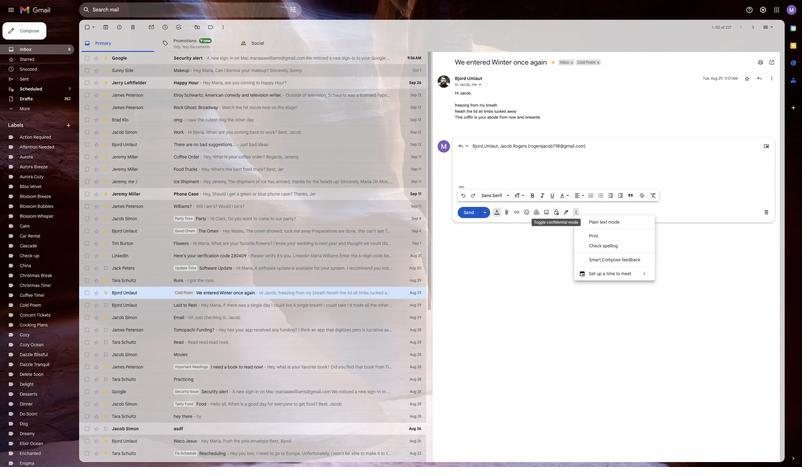 Task type: describe. For each thing, give the bounding box(es) containing it.
0 horizontal spatial once
[[234, 290, 243, 296]]

there
[[174, 142, 185, 148]]

readings
[[193, 365, 208, 370]]

0 horizontal spatial winter
[[220, 290, 232, 296]]

maria, left can
[[202, 68, 214, 73]]

aug for 31th row from the top of the we entered winter once again main content
[[409, 427, 416, 431]]

party?
[[283, 216, 296, 222]]

i left won't
[[331, 451, 332, 457]]

cooking plans link
[[20, 323, 48, 328]]

10 row from the top
[[79, 163, 426, 176]]

do inside we entered winter once again main content
[[228, 216, 234, 222]]

2 horizontal spatial need
[[488, 55, 498, 61]]

food inside tasty food food - hello all, when is a good day for everyone to get food? best, jacob
[[185, 402, 193, 407]]

hour
[[189, 80, 199, 86]]

dazzle tranquil
[[20, 362, 50, 368]]

coming for to
[[241, 80, 255, 86]]

0 horizontal spatial lid
[[348, 290, 352, 296]]

aurora for aurora link
[[20, 154, 33, 160]]

0 vertical spatial entered
[[467, 58, 491, 66]]

1 vertical spatial away
[[385, 290, 395, 296]]

1 row from the top
[[79, 52, 528, 64]]

take
[[338, 303, 346, 308]]

abode inside the freezing from my breath neath the lid all limbs tucked away this coffin is your abode from now and onwards
[[488, 115, 499, 120]]

the left best
[[226, 167, 232, 172]]

aug 29 for runs - i got the runs.
[[410, 278, 422, 283]]

tara schultz for runs - i got the runs.
[[112, 278, 136, 284]]

i'd
[[348, 303, 352, 308]]

rest
[[188, 303, 197, 308]]

0 vertical spatial once
[[514, 58, 529, 66]]

2 horizontal spatial a
[[293, 303, 296, 308]]

primary tab
[[79, 35, 157, 52]]

live
[[286, 303, 292, 308]]

simon for asdf
[[126, 426, 139, 432]]

aug 28 for 12th row from the bottom
[[410, 328, 422, 332]]

onwards inside the freezing from my breath neath the lid all limbs tucked away this coffin is your abode from now and onwards
[[525, 115, 541, 120]]

2 vertical spatial now
[[455, 290, 463, 296]]

0 horizontal spatial sincerely,
[[270, 68, 289, 73]]

compose inside we entered winter once again main content
[[602, 257, 621, 263]]

sep 11 for blue
[[411, 192, 422, 196]]

snooze image
[[162, 24, 168, 30]]

2 horizontal spatial on
[[404, 55, 409, 61]]

cooking plans
[[20, 323, 48, 328]]

the left pink
[[234, 439, 240, 444]]

poem inside cold poem we entered winter once again - hi jacob, freezing from my breath neath the lid all limbs tucked away this coffin is your abode from now and onwards
[[184, 291, 193, 295]]

1 horizontal spatial if
[[438, 55, 441, 61]]

do inside labels navigation
[[20, 412, 25, 417]]

25 row from the top
[[79, 349, 426, 361]]

europe.
[[286, 451, 301, 457]]

26 for waco jesus - hey maria, push the pink envelope best, bjord
[[417, 439, 422, 444]]

toggle confidential mode tooltip
[[532, 216, 581, 229]]

1 sign- from the left
[[220, 55, 230, 61]]

11 for jeremy
[[419, 155, 422, 159]]

1 horizontal spatial winter
[[492, 58, 512, 66]]

feedback
[[622, 257, 641, 263]]

meet
[[622, 271, 632, 277]]

insert photo image
[[544, 209, 550, 216]]

i right the readings
[[211, 365, 212, 370]]

the left stage!
[[278, 105, 284, 110]]

31 row from the top
[[79, 423, 426, 435]]

my inside the freezing from my breath neath the lid all limbs tucked away this coffin is your abode from now and onwards
[[480, 103, 485, 108]]

up for set
[[597, 271, 602, 277]]

check-up
[[20, 253, 39, 259]]

sep for i saw the cutest dog the other day
[[411, 118, 417, 122]]

support image
[[746, 6, 754, 14]]

the right dog on the top of page
[[227, 117, 234, 123]]

i right system.
[[347, 266, 348, 271]]

1 horizontal spatial update
[[218, 266, 232, 271]]

1 horizontal spatial the
[[228, 179, 235, 185]]

action required
[[20, 135, 51, 140]]

you down dog on the top of page
[[226, 130, 233, 135]]

29 for laid to rest - hey maria, if there was a single day i could live a single breath i could take i'd trade all the others away best, bjord
[[417, 303, 422, 308]]

security up hello
[[202, 389, 218, 395]]

blue
[[258, 191, 267, 197]]

aug 28 for 6th row from the bottom of the we entered winter once again main content
[[410, 402, 422, 407]]

inbox button
[[559, 60, 570, 65]]

this left with
[[398, 241, 406, 246]]

best, right others
[[403, 303, 413, 308]]

bjord umlaut for 21th row
[[112, 303, 137, 308]]

aug for row containing jack peters
[[409, 266, 416, 271]]

read - read read read read.
[[174, 340, 229, 345]]

lid inside the freezing from my breath neath the lid all limbs tucked away this coffin is your abode from now and onwards
[[474, 109, 478, 114]]

hi down the good omen the omen - at the left
[[193, 241, 197, 246]]

3 schultz from the top
[[121, 377, 136, 383]]

can
[[215, 68, 223, 73]]

row containing jerry leftfielder
[[79, 77, 426, 89]]

15 row from the top
[[79, 225, 426, 238]]

4 row from the top
[[79, 89, 426, 101]]

28 for 24th row from the top of the we entered winter once again main content
[[418, 340, 422, 345]]

poem for cold poem link
[[30, 303, 41, 308]]

search mail image
[[81, 4, 92, 15]]

0 horizontal spatial there
[[182, 414, 192, 420]]

0 vertical spatial cozy
[[34, 174, 44, 180]]

hey down waco jesus - hey maria, push the pink envelope best, bjord
[[230, 451, 238, 457]]

best, right truck?
[[267, 167, 277, 172]]

13 for watch the hit movie now on the stage!
[[418, 105, 422, 110]]

0 horizontal spatial need
[[213, 365, 223, 370]]

formatting options toolbar
[[458, 190, 659, 201]]

schedule
[[181, 452, 196, 456]]

quote ‪(⌘⇧9)‬ image
[[628, 193, 634, 199]]

maria, down 230409
[[242, 266, 254, 271]]

best, right work?
[[278, 130, 288, 135]]

sep for watch the hit movie now on the stage!
[[411, 105, 417, 110]]

0 horizontal spatial food
[[174, 167, 184, 172]]

0 vertical spatial at
[[415, 179, 419, 185]]

phone
[[174, 191, 187, 197]]

we entered winter once again main content
[[79, 20, 785, 468]]

aug 30
[[409, 266, 422, 271]]

sep 11 for jeremy
[[411, 155, 422, 159]]

action required link
[[20, 135, 51, 140]]

1 13 from the top
[[418, 93, 422, 97]]

freezing inside the freezing from my breath neath the lid all limbs tucked away this coffin is your abode from now and onwards
[[455, 103, 470, 108]]

time for software
[[188, 266, 196, 271]]

flowers - hi maria, what are your favorite flowers? i know your wedding is next year and thought we could discuss this with the florist this weekend. regards, tim
[[174, 241, 489, 246]]

30 row from the top
[[79, 411, 426, 423]]

waco
[[174, 439, 185, 444]]

peterson for elroy
[[126, 92, 143, 98]]

hi!
[[188, 315, 194, 321]]

ice
[[261, 179, 267, 185]]

be's?
[[234, 204, 245, 209]]

2 vertical spatial away
[[392, 303, 402, 308]]

0 horizontal spatial we
[[196, 290, 202, 296]]

barbecue
[[394, 451, 413, 457]]

0 horizontal spatial again
[[244, 290, 255, 296]]

sep for hey, what's the best food truck? best, jer
[[411, 167, 418, 172]]

dinner
[[20, 402, 33, 407]]

1 shipment from the left
[[237, 179, 255, 185]]

fix schedule rescheduling - hey you two, i need to go to europe. unfortunately, i won't be able to make it to the barbecue later. best, tara
[[175, 451, 444, 457]]

1 app from the left
[[245, 328, 253, 333]]

1 vertical spatial all
[[353, 290, 358, 296]]

aug 28 for 30th row
[[410, 414, 422, 419]]

aug 29 for email - hi! just checking in. jacob
[[410, 315, 422, 320]]

1 inside labels navigation
[[69, 87, 71, 91]]

i right should
[[227, 191, 228, 197]]

the left others
[[370, 303, 377, 308]]

mode for plain text mode
[[609, 220, 620, 225]]

aug 28 for 24th row from the top of the we entered winter once again main content
[[410, 340, 422, 345]]

i left got
[[188, 278, 189, 284]]

this inside the freezing from my breath neath the lid all limbs tucked away this coffin is your abode from now and onwards
[[455, 115, 463, 120]]

dazzle for dazzle tranquil
[[20, 362, 33, 368]]

brad
[[112, 117, 121, 123]]

you left two,
[[239, 451, 246, 457]]

26 row from the top
[[79, 361, 426, 374]]

hey up hour
[[194, 68, 201, 73]]

0 horizontal spatial of
[[256, 179, 260, 185]]

0 horizontal spatial alert
[[193, 55, 203, 61]]

34 row from the top
[[79, 460, 426, 468]]

rock
[[174, 105, 183, 110]]

sep for hey maria, are you coming to happy hour?
[[409, 80, 416, 85]]

toggle split pane mode image
[[763, 24, 769, 30]]

aug for 22th row
[[410, 315, 417, 320]]

hi down to jacob , me
[[455, 91, 459, 96]]

hi down 230409
[[237, 266, 241, 271]]

hey, for hey, what's the best food truck? best, jer
[[202, 167, 210, 172]]

0 horizontal spatial my
[[306, 290, 312, 296]]

labels navigation
[[0, 20, 79, 468]]

set up a time to meet
[[589, 271, 632, 277]]

aug for 24th row from the top of the we entered winter once again main content
[[410, 340, 417, 345]]

insert link ‪(⌘k)‬ image
[[514, 209, 520, 216]]

14 row from the top
[[79, 213, 426, 225]]

the right with
[[416, 241, 422, 246]]

best, right "convenience."
[[456, 266, 466, 271]]

am's?
[[206, 204, 218, 209]]

1 bad from the left
[[200, 142, 207, 148]]

1 left 50
[[712, 25, 714, 30]]

aurora cozy link
[[20, 174, 44, 180]]

2 sunny from the left
[[290, 68, 302, 73]]

envelope
[[251, 439, 269, 444]]

1 horizontal spatial we
[[306, 55, 312, 61]]

cozy for cozy ocean
[[20, 342, 30, 348]]

delete soon
[[20, 372, 43, 378]]

could for thought
[[370, 241, 381, 246]]

broadway
[[199, 105, 218, 110]]

coffee time! link
[[20, 293, 44, 298]]

1 vertical spatial abode
[[431, 290, 444, 296]]

got
[[190, 278, 196, 284]]

28 for 26th row
[[418, 365, 422, 370]]

0 horizontal spatial for
[[268, 402, 273, 407]]

1 vertical spatial the
[[198, 229, 206, 234]]

insert files using drive image
[[534, 209, 540, 216]]

update inside the update time software update - hi maria, a software update is available for your system. i recommend you install it at your earliest convenience. best, jack
[[175, 266, 187, 271]]

coffee
[[239, 154, 251, 160]]

i left know on the left of the page
[[274, 241, 275, 246]]

the left barbecue
[[386, 451, 393, 457]]

i right two,
[[257, 451, 258, 457]]

what
[[277, 365, 287, 370]]

2 jack from the left
[[467, 266, 476, 271]]

i left think
[[299, 328, 300, 333]]

onwards inside row
[[473, 290, 490, 296]]

jerry leftfielder
[[112, 80, 147, 86]]

advanced search options image
[[287, 3, 299, 16]]

maria, left push
[[210, 439, 222, 444]]

jacob simon for movies
[[112, 352, 137, 358]]

good
[[175, 229, 184, 233]]

james for elroy schwartz: american comedy and television writer. -
[[112, 92, 125, 98]]

row containing linkedin
[[79, 250, 426, 262]]

tara schultz for read - read read read read.
[[112, 340, 136, 345]]

2 mac from the left
[[414, 55, 422, 61]]

1 horizontal spatial again
[[531, 58, 547, 66]]

0 horizontal spatial jer
[[278, 167, 284, 172]]

hey right the jesus
[[201, 439, 209, 444]]

13 row from the top
[[79, 200, 426, 213]]

1 book from the left
[[228, 365, 238, 370]]

here's
[[174, 253, 186, 259]]

tomopachi
[[174, 328, 195, 333]]

indent more ‪(⌘])‬ image
[[618, 193, 624, 199]]

ghost:
[[184, 105, 197, 110]]

5 peterson from the top
[[126, 365, 143, 370]]

time for party
[[185, 216, 193, 221]]

hi left clark,
[[211, 216, 215, 222]]

best, up go in the bottom of the page
[[270, 439, 280, 444]]

bjord umlaut for 20th row from the top
[[112, 290, 137, 296]]

2 horizontal spatial read
[[244, 365, 253, 370]]

hit
[[243, 105, 248, 110]]

sep 26
[[409, 80, 422, 85]]

now inside the freezing from my breath neath the lid all limbs tucked away this coffin is your abode from now and onwards
[[509, 115, 516, 120]]

peters
[[122, 266, 135, 271]]

read.
[[219, 340, 229, 345]]

security for alert
[[174, 55, 192, 61]]

2 read from the left
[[188, 340, 198, 345]]

available
[[296, 266, 313, 271]]

50
[[716, 25, 721, 30]]

cold for cold poem link
[[20, 303, 29, 308]]

1 horizontal spatial on
[[272, 105, 277, 110]]

here's your verification code 230409 -
[[174, 253, 251, 259]]

is inside the freezing from my breath neath the lid all limbs tucked away this coffin is your abode from now and onwards
[[475, 115, 477, 120]]

row containing jeremy
[[79, 176, 590, 188]]

aug for 30th row
[[410, 414, 417, 419]]

aug for row containing linkedin
[[411, 254, 417, 258]]

tue, aug 29, 11:01 am cell
[[703, 75, 738, 82]]

you right you,
[[468, 55, 476, 61]]

practicing
[[174, 377, 194, 383]]

check-up link
[[20, 253, 39, 259]]

2 book from the left
[[364, 365, 374, 370]]

5 jacob simon from the top
[[112, 402, 137, 407]]

1 horizontal spatial party
[[196, 216, 206, 222]]

italic ‪(⌘i)‬ image
[[540, 193, 546, 199]]

coffin inside the freezing from my breath neath the lid all limbs tucked away this coffin is your abode from now and onwards
[[464, 115, 473, 120]]

0 vertical spatial me
[[472, 82, 477, 87]]

1 vertical spatial this
[[396, 290, 404, 296]]

party inside party time party - hi clark, do you want to come to our party?
[[175, 216, 184, 221]]

show details image
[[478, 83, 482, 87]]

i left live
[[272, 303, 273, 308]]

2 tim from the left
[[482, 241, 489, 246]]

jacob simon for email
[[112, 315, 137, 321]]

indent less ‪(⌘[)‬ image
[[608, 193, 614, 199]]

williams?
[[174, 204, 192, 209]]

1 horizontal spatial all
[[365, 303, 369, 308]]

enigma link
[[20, 461, 34, 467]]

china link
[[20, 263, 31, 269]]

i right will at top left
[[204, 204, 205, 209]]

0 horizontal spatial a
[[207, 55, 210, 61]]

11 for jer
[[419, 167, 422, 172]]

aurora for aurora cozy
[[20, 174, 33, 180]]

work - hi maria, when are you coming back to work? best, jacob
[[174, 130, 301, 135]]

snoozed link
[[20, 66, 37, 72]]

side
[[125, 68, 134, 73]]

4 for hi
[[419, 216, 422, 221]]

you,
[[459, 55, 467, 61]]

sans serif option
[[481, 193, 506, 199]]

maria, up verification
[[198, 241, 210, 246]]

12 for work - hi maria, when are you coming back to work? best, jacob
[[418, 130, 422, 135]]

cold for cold poem button
[[578, 60, 585, 65]]

maria, up no
[[193, 130, 205, 135]]

labels
[[8, 122, 23, 129]]

maria, up checking
[[210, 303, 222, 308]]

26 for happy hour - hey maria, are you coming to happy hour?
[[417, 80, 422, 85]]

flowers
[[174, 241, 189, 246]]

2 horizontal spatial we
[[455, 58, 465, 66]]

1 horizontal spatial sincerely,
[[341, 179, 360, 185]]

2 horizontal spatial food
[[197, 402, 206, 407]]

you down makeup - hey maria, can i borrow your makeup? sincerely, sunny
[[232, 80, 240, 86]]

5 row from the top
[[79, 101, 426, 114]]

1 horizontal spatial get
[[299, 402, 305, 407]]

2 bad from the left
[[249, 142, 257, 148]]

0 horizontal spatial at
[[398, 266, 402, 271]]

1 vertical spatial it
[[378, 451, 380, 457]]

you left install
[[374, 266, 381, 271]]

aug 26 for asdf
[[409, 427, 422, 431]]

aug 28 for 25th row
[[410, 353, 422, 357]]

1 vertical spatial favorite
[[302, 365, 317, 370]]

1 right oct
[[420, 68, 422, 73]]

gmail image
[[20, 4, 54, 16]]

aug for 33th row from the top of the we entered winter once again main content
[[410, 452, 417, 456]]

hi right work at the left
[[188, 130, 192, 135]]

sep for hey, should i get a green or blue phone case? thanks, jer
[[411, 192, 417, 196]]

7 row from the top
[[79, 126, 426, 139]]

this for device.
[[442, 55, 449, 61]]

cold poem for cold poem link
[[20, 303, 41, 308]]

23 row from the top
[[79, 324, 426, 336]]

row containing sunny side
[[79, 64, 426, 77]]

florist
[[423, 241, 435, 246]]

28 for 12th row from the bottom
[[418, 328, 422, 332]]

best, right food?
[[319, 402, 329, 407]]

0 vertical spatial day
[[247, 117, 254, 123]]

watch
[[222, 105, 235, 110]]

your inside the freezing from my breath neath the lid all limbs tucked away this coffin is your abode from now and onwards
[[479, 115, 486, 120]]

coffee time!
[[20, 293, 44, 298]]

, for umlaut
[[498, 143, 499, 149]]

0 vertical spatial now
[[262, 105, 270, 110]]

starred link
[[20, 57, 34, 62]]

0 horizontal spatial read
[[199, 340, 208, 345]]

schultz for runs
[[121, 278, 136, 284]]

cozy ocean link
[[20, 342, 44, 348]]

jeremy , me 2
[[112, 179, 138, 184]]

0 horizontal spatial favorite
[[240, 241, 255, 246]]

1 horizontal spatial omen
[[207, 229, 219, 234]]

christmas for christmas time!
[[20, 283, 40, 289]]

the left hit
[[236, 105, 242, 110]]

tara schultz for hey there - hy
[[112, 414, 136, 420]]

jeremy miller for phone case
[[112, 191, 141, 197]]

text
[[600, 220, 608, 225]]

1 vertical spatial just
[[194, 315, 203, 321]]

new inside tab
[[203, 38, 211, 43]]

older image
[[751, 24, 757, 30]]

hey, left the has
[[541, 179, 549, 185]]

2 horizontal spatial new
[[333, 55, 341, 61]]

2 shipment from the left
[[566, 179, 584, 185]]

0 vertical spatial regards,
[[266, 154, 283, 160]]

2 aug 29 from the top
[[410, 291, 422, 295]]

1 horizontal spatial regards,
[[464, 241, 481, 246]]

1 left florist
[[420, 241, 422, 246]]

aug for 26th row
[[410, 365, 417, 370]]

32 row from the top
[[79, 435, 426, 448]]

hey right rest
[[201, 303, 209, 308]]

1 vertical spatial has
[[227, 328, 234, 333]]

writer.
[[270, 92, 282, 98]]

29 row from the top
[[79, 398, 426, 411]]

1 vertical spatial jer
[[310, 191, 316, 197]]

1 vertical spatial a
[[255, 266, 258, 271]]

security issue security alert -
[[175, 389, 232, 395]]

the up take
[[340, 290, 346, 296]]

1 horizontal spatial new
[[211, 55, 219, 61]]

21 row from the top
[[79, 299, 426, 312]]

1 horizontal spatial that
[[355, 365, 363, 370]]

report spam image
[[116, 24, 122, 30]]

1 horizontal spatial when
[[228, 402, 239, 407]]

cold inside cold poem we entered winter once again - hi jacob, freezing from my breath neath the lid all limbs tucked away this coffin is your abode from now and onwards
[[175, 291, 183, 295]]

3 tara schultz from the top
[[112, 377, 136, 383]]

tue,
[[703, 76, 710, 81]]

2 vertical spatial need
[[259, 451, 269, 457]]

aug for 25th row
[[410, 353, 417, 357]]

0 horizontal spatial could
[[274, 303, 285, 308]]

1 vertical spatial neath
[[327, 290, 339, 296]]

promotions, 9 new messages, tab
[[157, 35, 235, 52]]

2 horizontal spatial of
[[722, 25, 725, 30]]

freezing inside row
[[278, 290, 295, 296]]

plans
[[37, 323, 48, 328]]

underline ‪(⌘u)‬ image
[[550, 193, 556, 199]]

aurora breeze
[[20, 164, 48, 170]]

you right did
[[339, 365, 346, 370]]

aug 28 for 26th row
[[410, 365, 422, 370]]

klo
[[122, 117, 129, 123]]

0 vertical spatial get
[[229, 191, 236, 197]]

bulleted list ‪(⌘⇧8)‬ image
[[598, 193, 604, 199]]

important readings i need a book to read now! - hey, what is your favorite book? did you find that book from tiktok?
[[175, 365, 400, 370]]

5 james peterson from the top
[[112, 365, 143, 370]]

bjord umlaut for 15th row from the top of the we entered winter once again main content
[[112, 229, 137, 234]]

simon for movies
[[125, 352, 137, 358]]

1 horizontal spatial it
[[395, 266, 397, 271]]

1 horizontal spatial just
[[240, 142, 248, 148]]

19 row from the top
[[79, 275, 426, 287]]

2
[[136, 180, 138, 184]]

1 happy from the left
[[174, 80, 187, 86]]

phone case - hey, should i get a green or blue phone case? thanks, jer
[[174, 191, 316, 197]]

hey left jeremy,
[[203, 179, 211, 185]]

waco jesus - hey maria, push the pink envelope best, bjord
[[174, 439, 291, 444]]

1 sep 13 from the top
[[411, 93, 422, 97]]

social tab
[[236, 35, 314, 52]]

the right saw
[[198, 117, 204, 123]]

1 horizontal spatial there
[[227, 303, 237, 308]]

what's
[[211, 167, 225, 172]]

breath inside the freezing from my breath neath the lid all limbs tucked away this coffin is your abode from now and onwards
[[486, 103, 498, 108]]

0 horizontal spatial entered
[[204, 290, 219, 296]]

delete image
[[130, 24, 136, 30]]

the right the has
[[559, 179, 565, 185]]

1 vertical spatial me
[[128, 179, 134, 184]]

i right can
[[224, 68, 225, 73]]

0 horizontal spatial when
[[206, 130, 217, 135]]

0 vertical spatial has
[[268, 179, 275, 185]]



Task type: locate. For each thing, give the bounding box(es) containing it.
1 sunny from the left
[[112, 68, 124, 73]]

0 vertical spatial jer
[[278, 167, 284, 172]]

attention
[[20, 144, 38, 150]]

0 vertical spatial a
[[207, 55, 210, 61]]

1 vertical spatial what
[[211, 241, 222, 246]]

aug
[[711, 76, 718, 81], [411, 254, 417, 258], [409, 266, 416, 271], [410, 278, 417, 283], [410, 291, 417, 295], [410, 303, 417, 308], [410, 315, 417, 320], [410, 328, 417, 332], [410, 340, 417, 345], [410, 353, 417, 357], [410, 365, 417, 370], [410, 377, 417, 382], [410, 390, 417, 394], [410, 402, 417, 407], [410, 414, 417, 419], [409, 427, 416, 431], [410, 439, 417, 444], [410, 452, 417, 456]]

dazzle up delete
[[20, 362, 33, 368]]

aug 28 for eighth row from the bottom
[[410, 377, 422, 382]]

alert up all,
[[219, 389, 228, 395]]

0 horizontal spatial on
[[235, 55, 240, 61]]

cozy for cozy link
[[20, 332, 30, 338]]

time
[[607, 271, 615, 277]]

0 horizontal spatial mac
[[241, 55, 249, 61]]

aurora up bliss
[[20, 174, 33, 180]]

9:56 am
[[408, 56, 422, 60]]

christmas time! link
[[20, 283, 51, 289]]

attention needed link
[[20, 144, 54, 150]]

time inside party time party - hi clark, do you want to come to our party?
[[185, 216, 193, 221]]

borrow
[[227, 68, 240, 73]]

it right make
[[378, 451, 380, 457]]

and
[[242, 92, 249, 98], [517, 115, 524, 120], [339, 241, 346, 246], [465, 290, 472, 296]]

comedy
[[225, 92, 241, 98]]

1 vertical spatial 13
[[418, 105, 422, 110]]

hey
[[194, 68, 201, 73], [203, 80, 211, 86], [203, 179, 211, 185], [201, 303, 209, 308], [219, 328, 226, 333], [201, 439, 209, 444], [230, 451, 238, 457]]

show trimmed content image
[[458, 186, 465, 189]]

4 28 from the top
[[418, 365, 422, 370]]

time! down break
[[41, 283, 51, 289]]

jer up arrived,
[[278, 167, 284, 172]]

attach files image
[[504, 209, 510, 216]]

1 vertical spatial aug 26
[[410, 439, 422, 444]]

system.
[[331, 266, 346, 271]]

5 tara schultz from the top
[[112, 451, 136, 457]]

update down code
[[218, 266, 232, 271]]

new up can
[[211, 55, 219, 61]]

0 vertical spatial time
[[185, 216, 193, 221]]

year
[[329, 241, 337, 246]]

2 13 from the top
[[418, 105, 422, 110]]

cutest
[[205, 117, 218, 123]]

that right find
[[355, 365, 363, 370]]

4 james from the top
[[112, 328, 125, 333]]

2 row from the top
[[79, 64, 426, 77]]

0 horizontal spatial jack
[[112, 266, 121, 271]]

just up coffee
[[240, 142, 248, 148]]

hey,
[[204, 154, 212, 160], [202, 167, 210, 172], [541, 179, 549, 185], [203, 191, 211, 197], [267, 365, 276, 370]]

smart
[[589, 257, 601, 263]]

poem inside labels navigation
[[30, 303, 41, 308]]

12 row from the top
[[79, 188, 426, 200]]

1 tara schultz from the top
[[112, 278, 136, 284]]

cold poem for cold poem button
[[578, 60, 596, 65]]

happy hour - hey maria, are you coming to happy hour?
[[174, 80, 287, 86]]

sep for will i am's? would i be's?
[[411, 204, 418, 209]]

arrived,
[[276, 179, 291, 185]]

4 aug 29 from the top
[[410, 315, 422, 320]]

3 jeremy miller from the top
[[112, 191, 141, 197]]

4 for -
[[419, 229, 422, 233]]

time
[[185, 216, 193, 221], [188, 266, 196, 271]]

simon for work
[[125, 130, 137, 135]]

1 sep 12 from the top
[[411, 130, 422, 135]]

cascade
[[20, 243, 37, 249]]

1 vertical spatial 12
[[418, 142, 422, 147]]

all inside the freezing from my breath neath the lid all limbs tucked away this coffin is your abode from now and onwards
[[479, 109, 483, 114]]

13 for i saw the cutest dog the other day
[[418, 118, 422, 122]]

row containing brad klo
[[79, 114, 426, 126]]

0 horizontal spatial new
[[203, 38, 211, 43]]

need right don't
[[488, 55, 498, 61]]

2 vertical spatial day
[[260, 402, 267, 407]]

0 vertical spatial all
[[479, 109, 483, 114]]

jerry
[[112, 80, 123, 86]]

2 sep 4 from the top
[[412, 229, 422, 233]]

sep 12 for work - hi maria, when are you coming back to work? best, jacob
[[411, 130, 422, 135]]

cold poem inside cold poem button
[[578, 60, 596, 65]]

more send options image
[[482, 210, 488, 216]]

account
[[387, 55, 403, 61]]

0 vertical spatial freezing
[[455, 103, 470, 108]]

hey there - hy
[[174, 414, 201, 420]]

coffee for coffee order - hey, what is your coffee order? regards, jeremy
[[174, 154, 187, 160]]

20 row from the top
[[79, 287, 490, 299]]

6 28 from the top
[[418, 390, 422, 394]]

on up makeup - hey maria, can i borrow your makeup? sincerely, sunny
[[235, 55, 240, 61]]

None search field
[[79, 2, 302, 17]]

inbox for inbox button
[[560, 60, 569, 65]]

None checkbox
[[84, 55, 90, 61], [84, 67, 90, 74], [84, 117, 90, 123], [84, 129, 90, 135], [84, 142, 90, 148], [84, 166, 90, 173], [84, 191, 90, 197], [84, 228, 90, 234], [84, 253, 90, 259], [84, 265, 90, 272], [84, 290, 90, 296], [84, 302, 90, 309], [84, 327, 90, 333], [84, 352, 90, 358], [84, 377, 90, 383], [84, 389, 90, 395], [84, 55, 90, 61], [84, 67, 90, 74], [84, 117, 90, 123], [84, 129, 90, 135], [84, 142, 90, 148], [84, 166, 90, 173], [84, 191, 90, 197], [84, 228, 90, 234], [84, 253, 90, 259], [84, 265, 90, 272], [84, 290, 90, 296], [84, 302, 90, 309], [84, 327, 90, 333], [84, 352, 90, 358], [84, 377, 90, 383], [84, 389, 90, 395]]

2 tara schultz from the top
[[112, 340, 136, 345]]

1 vertical spatial my
[[306, 290, 312, 296]]

laid
[[174, 303, 182, 308]]

mariaaawilliams@gmail.com
[[250, 55, 305, 61]]

what for maria,
[[211, 241, 222, 246]]

ocean for cozy ocean
[[31, 342, 44, 348]]

cold poem link
[[20, 303, 41, 308]]

tab list
[[785, 20, 803, 445], [79, 35, 785, 52]]

dreamy link
[[20, 431, 35, 437]]

hey, for hey, what is your coffee order? regards, jeremy
[[204, 154, 212, 160]]

1 vertical spatial coming
[[234, 130, 249, 135]]

aug 26 for waco jesus
[[410, 439, 422, 444]]

29 for runs - i got the runs.
[[417, 278, 422, 283]]

aug for 21th row
[[410, 303, 417, 308]]

it
[[395, 266, 397, 271], [378, 451, 380, 457]]

food
[[243, 167, 252, 172]]

could left take
[[326, 303, 337, 308]]

the left heads
[[313, 179, 319, 185]]

mode inside tooltip
[[569, 220, 579, 225]]

the right got
[[197, 278, 204, 284]]

shipment right the has
[[566, 179, 584, 185]]

1 4 from the top
[[419, 216, 422, 221]]

on
[[235, 55, 240, 61], [404, 55, 409, 61], [272, 105, 277, 110]]

3 aug 29 from the top
[[410, 303, 422, 308]]

settings image
[[760, 6, 767, 14]]

2 vertical spatial breath
[[310, 303, 323, 308]]

we left don't
[[455, 58, 465, 66]]

everyone
[[275, 402, 293, 407]]

33 row from the top
[[79, 448, 444, 460]]

labels image
[[208, 24, 214, 30]]

compose
[[20, 28, 39, 34], [602, 257, 621, 263]]

0 horizontal spatial now
[[262, 105, 270, 110]]

7 28 from the top
[[418, 402, 422, 407]]

bold ‪(⌘b)‬ image
[[530, 193, 536, 199]]

omen inside the good omen the omen -
[[185, 229, 195, 233]]

inbox up 'starred'
[[20, 47, 32, 52]]

sunny
[[112, 68, 124, 73], [290, 68, 302, 73]]

hi down software
[[259, 290, 263, 296]]

0 horizontal spatial the
[[198, 229, 206, 234]]

coffee inside labels navigation
[[20, 293, 33, 298]]

bjord umlaut for eighth row
[[112, 142, 137, 148]]

away inside the freezing from my breath neath the lid all limbs tucked away this coffin is your abode from now and onwards
[[508, 109, 517, 114]]

0 horizontal spatial cold poem
[[20, 303, 41, 308]]

24 row from the top
[[79, 336, 426, 349]]

of up numbered list ‪(⌘⇧7)‬ icon
[[586, 179, 590, 185]]

compose up inbox link
[[20, 28, 39, 34]]

0 vertical spatial coffee
[[174, 154, 187, 160]]

aug for eighth row from the bottom
[[410, 377, 417, 382]]

move to image
[[194, 24, 200, 30]]

are left no
[[186, 142, 193, 148]]

ocean up "dazzle blissful" link
[[31, 342, 44, 348]]

peterson for williams?
[[126, 204, 143, 209]]

1 horizontal spatial neath
[[455, 109, 466, 114]]

cold inside button
[[578, 60, 585, 65]]

toggle confidential mode image
[[554, 209, 560, 216]]

discard draft ‪(⌘⇧d)‬ image
[[764, 209, 770, 216]]

cold poem inside labels navigation
[[20, 303, 41, 308]]

2 horizontal spatial poem
[[586, 60, 596, 65]]

cold up 'concert'
[[20, 303, 29, 308]]

1 christmas from the top
[[20, 273, 40, 279]]

2 vertical spatial sep 13
[[411, 118, 422, 122]]

1 vertical spatial 26
[[417, 427, 422, 431]]

strikethrough ‪(⌘⇧x)‬ image
[[639, 193, 645, 199]]

are for maria,
[[225, 80, 231, 86]]

Not starred checkbox
[[744, 75, 751, 82]]

tucked inside the freezing from my breath neath the lid all limbs tucked away this coffin is your abode from now and onwards
[[495, 109, 506, 114]]

up down cascade link
[[34, 253, 39, 259]]

movie
[[250, 105, 261, 110]]

the down hi jacob,
[[467, 109, 473, 114]]

coming down the other
[[234, 130, 249, 135]]

your
[[362, 55, 371, 61], [242, 68, 250, 73], [479, 115, 486, 120], [229, 154, 237, 160], [230, 241, 239, 246], [287, 241, 296, 246], [187, 253, 196, 259], [321, 266, 330, 271], [403, 266, 412, 271], [422, 290, 430, 296], [236, 328, 244, 333], [292, 365, 301, 370]]

3 13 from the top
[[418, 118, 422, 122]]

27 row from the top
[[79, 374, 426, 386]]

1 vertical spatial breath
[[313, 290, 326, 296]]

sign- right noticed at the top
[[342, 55, 352, 61]]

2 dazzle from the top
[[20, 362, 33, 368]]

a down sacramento
[[207, 55, 210, 61]]

you left want
[[235, 216, 242, 222]]

up inside labels navigation
[[34, 253, 39, 259]]

jacob simon for asdf
[[112, 426, 139, 432]]

2 sep 13 from the top
[[411, 105, 422, 110]]

dazzle blissful link
[[20, 352, 48, 358]]

2 james from the top
[[112, 105, 125, 110]]

alert down sacramento
[[193, 55, 203, 61]]

0 vertical spatial breeze
[[34, 164, 48, 170]]

0 horizontal spatial just
[[194, 315, 203, 321]]

2 jeremy miller from the top
[[112, 167, 138, 172]]

i left be's?
[[232, 204, 233, 209]]

1 horizontal spatial single
[[297, 303, 309, 308]]

row
[[79, 52, 528, 64], [79, 64, 426, 77], [79, 77, 426, 89], [79, 89, 426, 101], [79, 101, 426, 114], [79, 114, 426, 126], [79, 126, 426, 139], [79, 139, 426, 151], [79, 151, 426, 163], [79, 163, 426, 176], [79, 176, 590, 188], [79, 188, 426, 200], [79, 200, 426, 213], [79, 213, 426, 225], [79, 225, 426, 238], [79, 238, 489, 250], [79, 250, 426, 262], [79, 262, 476, 275], [79, 275, 426, 287], [79, 287, 490, 299], [79, 299, 426, 312], [79, 312, 426, 324], [79, 324, 426, 336], [79, 336, 426, 349], [79, 349, 426, 361], [79, 361, 426, 374], [79, 374, 426, 386], [79, 386, 426, 398], [79, 398, 426, 411], [79, 411, 426, 423], [79, 423, 426, 435], [79, 435, 426, 448], [79, 448, 444, 460], [79, 460, 426, 468]]

6 jacob simon from the top
[[112, 426, 139, 432]]

more image
[[220, 24, 226, 30]]

james for williams? - will i am's? would i be's?
[[112, 204, 125, 209]]

2 vertical spatial for
[[268, 402, 273, 407]]

2 horizontal spatial now
[[509, 115, 516, 120]]

bad right no
[[200, 142, 207, 148]]

cold poem right inbox button
[[578, 60, 596, 65]]

0 horizontal spatial tucked
[[370, 290, 384, 296]]

the
[[228, 179, 235, 185], [198, 229, 206, 234]]

breeze up aurora cozy
[[34, 164, 48, 170]]

0 vertical spatial if
[[438, 55, 441, 61]]

3 jacob simon from the top
[[112, 315, 137, 321]]

6 aug 28 from the top
[[410, 390, 422, 394]]

5 28 from the top
[[418, 377, 422, 382]]

0 vertical spatial was
[[450, 55, 458, 61]]

security inside security issue security alert -
[[175, 390, 189, 394]]

breeze for aurora breeze
[[34, 164, 48, 170]]

plain text mode
[[589, 220, 620, 225]]

has
[[268, 179, 275, 185], [227, 328, 234, 333]]

1 vertical spatial if
[[223, 303, 226, 308]]

1 vertical spatial jeremy miller
[[112, 167, 138, 172]]

labels heading
[[8, 122, 66, 129]]

0 vertical spatial coffin
[[464, 115, 473, 120]]

phone
[[268, 191, 280, 197]]

are
[[225, 80, 231, 86], [219, 130, 225, 135], [186, 142, 193, 148], [223, 241, 229, 246]]

Search mail text field
[[93, 7, 272, 13]]

0 vertical spatial my
[[480, 103, 485, 108]]

3 peterson from the top
[[126, 204, 143, 209]]

time! down christmas time! link
[[34, 293, 44, 298]]

, left 'show details' image
[[470, 82, 471, 87]]

sep 4 for -
[[412, 229, 422, 233]]

social
[[252, 40, 264, 46]]

more button
[[0, 104, 74, 114]]

inbox
[[20, 47, 32, 52], [560, 60, 569, 65]]

pink
[[242, 439, 250, 444]]

coffee for coffee time!
[[20, 293, 33, 298]]

asdf link
[[174, 426, 392, 432]]

, left rogers
[[498, 143, 499, 149]]

more options image
[[575, 209, 578, 216]]

1 horizontal spatial was
[[450, 55, 458, 61]]

will
[[196, 204, 203, 209]]

time! for christmas time!
[[41, 283, 51, 289]]

bjord umlaut
[[455, 76, 483, 81], [112, 142, 137, 148], [112, 229, 137, 234], [112, 290, 137, 296], [112, 303, 137, 308], [112, 439, 137, 444]]

aurora link
[[20, 154, 33, 160]]

1 horizontal spatial tim
[[482, 241, 489, 246]]

2 horizontal spatial for
[[314, 266, 320, 271]]

get right should
[[229, 191, 236, 197]]

tara for practicing
[[112, 377, 120, 383]]

28 for 25th row
[[418, 353, 422, 357]]

0 horizontal spatial sunny
[[112, 68, 124, 73]]

1 horizontal spatial shipment
[[566, 179, 584, 185]]

app left the received
[[245, 328, 253, 333]]

favorite left book?
[[302, 365, 317, 370]]

winter right don't
[[492, 58, 512, 66]]

1 vertical spatial at
[[398, 266, 402, 271]]

1 up 352
[[69, 87, 71, 91]]

the right good
[[198, 229, 206, 234]]

22 row from the top
[[79, 312, 426, 324]]

0 vertical spatial that
[[326, 328, 334, 333]]

soon
[[33, 372, 43, 378]]

aug for 12th row from the bottom
[[410, 328, 417, 332]]

up
[[34, 253, 39, 259], [597, 271, 602, 277]]

miller for food trucks - hey, what's the best food truck? best, jer
[[127, 167, 138, 172]]

sunny left the side
[[112, 68, 124, 73]]

rogers
[[513, 143, 527, 149]]

jeremy miller for coffee order
[[112, 154, 138, 160]]

are for what
[[223, 241, 229, 246]]

me left 'show details' image
[[472, 82, 477, 87]]

elixir ocean
[[20, 441, 43, 447]]

5 aug 28 from the top
[[410, 377, 422, 382]]

sep for hi maria, what are your favorite flowers? i know your wedding is next year and thought we could discuss this with the florist this weekend. regards, tim
[[413, 241, 419, 246]]

2 sign- from the left
[[342, 55, 352, 61]]

sep 4 for hi
[[412, 216, 422, 221]]

freezing down hi jacob,
[[455, 103, 470, 108]]

book
[[228, 365, 238, 370], [364, 365, 374, 370]]

0 vertical spatial compose
[[20, 28, 39, 34]]

2 peterson from the top
[[126, 105, 143, 110]]

redo ‪(⌘y)‬ image
[[470, 193, 477, 199]]

favorite up 230409
[[240, 241, 255, 246]]

28 for 28th row from the top of the we entered winter once again main content
[[418, 390, 422, 394]]

hey up read.
[[219, 328, 226, 333]]

1 horizontal spatial cold
[[175, 291, 183, 295]]

sep for hey jeremy, the shipment of ice has arrived, thanks for the heads up! sincerely, maria on mon, sep 11, 2023 at 10:41 am jeremy miller <millerjeremy500@gmail.com> wrote: hey, has the shipment of
[[411, 179, 418, 184]]

omen right good
[[185, 229, 195, 233]]

best, right 22
[[425, 451, 435, 457]]

sep 11
[[411, 155, 422, 159], [411, 167, 422, 172], [411, 179, 422, 184], [411, 192, 422, 196], [411, 204, 422, 209]]

sincerely, up hour?
[[270, 68, 289, 73]]

sep for just bad ideas
[[411, 142, 417, 147]]

tiktok?
[[386, 365, 400, 370]]

5 james from the top
[[112, 365, 125, 370]]

blossom for blossom bubbles
[[20, 204, 36, 209]]

mode for toggle confidential mode
[[569, 220, 579, 225]]

1 vertical spatial sep 13
[[411, 105, 422, 110]]

read left "now!" at the bottom
[[244, 365, 253, 370]]

28 for 30th row
[[418, 414, 422, 419]]

11 for blue
[[418, 192, 422, 196]]

1 sep 4 from the top
[[412, 216, 422, 221]]

2 app from the left
[[317, 328, 325, 333]]

hey, left what
[[267, 365, 276, 370]]

1 vertical spatial compose
[[602, 257, 621, 263]]

1 vertical spatial coffin
[[405, 290, 416, 296]]

tomopachi funding? - hey has your app received any funding? i think an app that digitizes pets is lucrative as hell!
[[174, 328, 398, 333]]

0 vertical spatial jacob,
[[460, 91, 472, 96]]

1 vertical spatial limbs
[[359, 290, 369, 296]]

peterson
[[126, 92, 143, 98], [126, 105, 143, 110], [126, 204, 143, 209], [126, 328, 143, 333], [126, 365, 143, 370]]

coffee inside we entered winter once again main content
[[174, 154, 187, 160]]

if up in.
[[223, 303, 226, 308]]

jeremy
[[112, 154, 126, 160], [284, 154, 299, 160], [112, 167, 126, 172], [112, 179, 126, 184], [438, 179, 453, 185], [112, 191, 128, 197]]

1 single from the left
[[251, 303, 262, 308]]

convenience.
[[429, 266, 455, 271]]

3 29 from the top
[[417, 303, 422, 308]]

able
[[351, 451, 360, 457]]

2 in from the left
[[352, 55, 356, 61]]

1 schultz from the top
[[121, 278, 136, 284]]

0 vertical spatial when
[[206, 130, 217, 135]]

1 vertical spatial sep 12
[[411, 142, 422, 147]]

coffin down aug 30
[[405, 290, 416, 296]]

1 horizontal spatial of
[[586, 179, 590, 185]]

1 horizontal spatial tucked
[[495, 109, 506, 114]]

security for issue
[[175, 390, 189, 394]]

has up read.
[[227, 328, 234, 333]]

christmas break
[[20, 273, 52, 279]]

0 vertical spatial jeremy miller
[[112, 154, 138, 160]]

new right 9
[[203, 38, 211, 43]]

2 28 from the top
[[418, 340, 422, 345]]

1 horizontal spatial read
[[209, 340, 218, 345]]

1 horizontal spatial inbox
[[560, 60, 569, 65]]

hey, for hey, should i get a green or blue phone case? thanks, jer
[[203, 191, 211, 197]]

2 vertical spatial blossom
[[20, 214, 36, 219]]

happy down makeup
[[174, 80, 187, 86]]

1 aurora from the top
[[20, 154, 33, 160]]

coming for back
[[234, 130, 249, 135]]

schwartz:
[[184, 92, 204, 98]]

1 horizontal spatial alert
[[219, 389, 228, 395]]

time! for coffee time!
[[34, 293, 44, 298]]

peterson for tomopachi
[[126, 328, 143, 333]]

aug 31
[[411, 254, 422, 258]]

my down 'show details' image
[[480, 103, 485, 108]]

update time software update - hi maria, a software update is available for your system. i recommend you install it at your earliest convenience. best, jack
[[175, 266, 476, 271]]

sep for hi maria, when are you coming back to work? best, jacob
[[411, 130, 417, 135]]

1 vertical spatial regards,
[[464, 241, 481, 246]]

read down funding?
[[199, 340, 208, 345]]

3 row from the top
[[79, 77, 426, 89]]

mode inside we entered winter once again main content
[[609, 220, 620, 225]]

0 horizontal spatial single
[[251, 303, 262, 308]]

day right good
[[260, 402, 267, 407]]

jack right "convenience."
[[467, 266, 476, 271]]

coming
[[241, 80, 255, 86], [234, 130, 249, 135]]

did
[[331, 365, 337, 370]]

undo ‪(⌘z)‬ image
[[460, 193, 467, 199]]

runs
[[174, 278, 183, 284]]

jacob
[[460, 82, 470, 87], [112, 130, 124, 135], [289, 130, 301, 135], [500, 143, 512, 149], [112, 216, 124, 222], [112, 315, 124, 321], [228, 315, 240, 321], [112, 352, 124, 358], [112, 402, 124, 407], [330, 402, 342, 407], [112, 426, 125, 432]]

in.
[[223, 315, 227, 321]]

1 vertical spatial day
[[263, 303, 270, 308]]

16 row from the top
[[79, 238, 489, 250]]

0 vertical spatial sincerely,
[[270, 68, 289, 73]]

omen down clark,
[[207, 229, 219, 234]]

just right hi! at the bottom left of the page
[[194, 315, 203, 321]]

0 horizontal spatial inbox
[[20, 47, 32, 52]]

0 horizontal spatial cold
[[20, 303, 29, 308]]

5 schultz from the top
[[121, 451, 136, 457]]

miller for coffee order - hey, what is your coffee order? regards, jeremy
[[127, 154, 138, 160]]

main menu image
[[7, 6, 15, 14]]

google for 9:56 am
[[112, 55, 127, 61]]

1 horizontal spatial mode
[[609, 220, 620, 225]]

aug for 28th row from the top of the we entered winter once again main content
[[410, 390, 417, 394]]

insert emoji ‪(⌘⇧2)‬ image
[[524, 209, 530, 216]]

james for rock ghost: broadway - watch the hit movie now on the stage!
[[112, 105, 125, 110]]

2 12 from the top
[[418, 142, 422, 147]]

bad left ideas
[[249, 142, 257, 148]]

set
[[589, 271, 596, 277]]

james peterson for tomopachi funding?
[[112, 328, 143, 333]]

4 schultz from the top
[[121, 414, 136, 420]]

all up trade
[[353, 290, 358, 296]]

for right thanks
[[306, 179, 312, 185]]

ocean for elixir ocean
[[30, 441, 43, 447]]

0 horizontal spatial up
[[34, 253, 39, 259]]

sep for hey, what is your coffee order? regards, jeremy
[[411, 155, 418, 159]]

4 jacob simon from the top
[[112, 352, 137, 358]]

tara for hey there
[[112, 414, 120, 420]]

4 29 from the top
[[417, 315, 422, 320]]

row containing tim burton
[[79, 238, 489, 250]]

poem for cold poem button
[[586, 60, 596, 65]]

entered
[[467, 58, 491, 66], [204, 290, 219, 296]]

2 vertical spatial cozy
[[20, 342, 30, 348]]

the inside the freezing from my breath neath the lid all limbs tucked away this coffin is your abode from now and onwards
[[467, 109, 473, 114]]

maria, down can
[[212, 80, 224, 86]]

not starred image
[[744, 75, 751, 82]]

jacob simon for work
[[112, 130, 137, 135]]

need
[[488, 55, 498, 61], [213, 365, 223, 370], [259, 451, 269, 457]]

29 for email - hi! just checking in. jacob
[[417, 315, 422, 320]]

aug for 32th row from the top of the we entered winter once again main content
[[410, 439, 417, 444]]

inbox link
[[20, 47, 32, 52]]

alert
[[193, 55, 203, 61], [219, 389, 228, 395]]

time up got
[[188, 266, 196, 271]]

1 jack from the left
[[112, 266, 121, 271]]

aug for 19th row from the top of the we entered winter once again main content
[[410, 278, 417, 283]]

1 vertical spatial cold poem
[[20, 303, 41, 308]]

1 horizontal spatial once
[[514, 58, 529, 66]]

james peterson for elroy schwartz: american comedy and television writer.
[[112, 92, 143, 98]]

sunny down the mariaaawilliams@gmail.com
[[290, 68, 302, 73]]

1 horizontal spatial abode
[[488, 115, 499, 120]]

heads
[[321, 179, 333, 185]]

1 read from the left
[[174, 340, 184, 345]]

inbox inside inbox button
[[560, 60, 569, 65]]

this for the
[[436, 241, 443, 246]]

james for tomopachi funding? - hey has your app received any funding? i think an app that digitizes pets is lucrative as hell!
[[112, 328, 125, 333]]

there right hey
[[182, 414, 192, 420]]

trucks
[[185, 167, 198, 172]]

2 vertical spatial jeremy miller
[[112, 191, 141, 197]]

up inside we entered winter once again main content
[[597, 271, 602, 277]]

christmas down china link
[[20, 273, 40, 279]]

7 aug 28 from the top
[[410, 402, 422, 407]]

remove formatting ‪(⌘\)‬ image
[[651, 193, 657, 199]]

1 vertical spatial lid
[[348, 290, 352, 296]]

cozy down cozy link
[[20, 342, 30, 348]]

add to tasks image
[[176, 24, 182, 30]]

None checkbox
[[84, 24, 90, 30], [84, 80, 90, 86], [84, 92, 90, 98], [84, 105, 90, 111], [84, 154, 90, 160], [84, 179, 90, 185], [84, 203, 90, 210], [84, 216, 90, 222], [84, 241, 90, 247], [84, 278, 90, 284], [84, 315, 90, 321], [84, 340, 90, 346], [84, 364, 90, 370], [84, 401, 90, 408], [84, 414, 90, 420], [84, 426, 90, 432], [84, 439, 90, 445], [84, 451, 90, 457], [84, 24, 90, 30], [84, 80, 90, 86], [84, 92, 90, 98], [84, 105, 90, 111], [84, 154, 90, 160], [84, 179, 90, 185], [84, 203, 90, 210], [84, 216, 90, 222], [84, 241, 90, 247], [84, 278, 90, 284], [84, 315, 90, 321], [84, 340, 90, 346], [84, 364, 90, 370], [84, 401, 90, 408], [84, 414, 90, 420], [84, 426, 90, 432], [84, 439, 90, 445], [84, 451, 90, 457]]

1 vertical spatial time!
[[34, 293, 44, 298]]

3 28 from the top
[[418, 353, 422, 357]]

archive image
[[103, 24, 109, 30]]

1 jacob simon from the top
[[112, 130, 137, 135]]

freezing
[[455, 103, 470, 108], [278, 290, 295, 296]]

numbered list ‪(⌘⇧7)‬ image
[[588, 193, 594, 199]]

what for hey,
[[213, 154, 223, 160]]

2 happy from the left
[[261, 80, 274, 86]]

4 aug 28 from the top
[[410, 365, 422, 370]]

aug 26
[[409, 427, 422, 431], [410, 439, 422, 444]]

1 vertical spatial sincerely,
[[341, 179, 360, 185]]

9 row from the top
[[79, 151, 426, 163]]

compose inside button
[[20, 28, 39, 34]]

1 peterson from the top
[[126, 92, 143, 98]]

2 james peterson from the top
[[112, 105, 143, 110]]

1 vertical spatial jacob,
[[264, 290, 277, 296]]

time inside the update time software update - hi maria, a software update is available for your system. i recommend you install it at your earliest convenience. best, jack
[[188, 266, 196, 271]]

1 vertical spatial alert
[[219, 389, 228, 395]]

28 row from the top
[[79, 386, 426, 398]]

blossom for blossom breeze
[[20, 194, 36, 199]]

umlaut
[[467, 76, 483, 81], [123, 142, 137, 148], [484, 143, 498, 149], [123, 229, 137, 234], [123, 290, 137, 296], [123, 303, 137, 308], [123, 439, 137, 444]]

aug for 20th row from the top
[[410, 291, 417, 295]]

hell!
[[390, 328, 398, 333]]

type of response image
[[458, 143, 464, 149]]

1 mac from the left
[[241, 55, 249, 61]]

limbs inside the freezing from my breath neath the lid all limbs tucked away this coffin is your abode from now and onwards
[[484, 109, 493, 114]]

lid down to jacob , me
[[474, 109, 478, 114]]

, inside row
[[126, 179, 127, 184]]

aurora for aurora breeze
[[20, 164, 33, 170]]

inbox for inbox link
[[20, 47, 32, 52]]

17 row from the top
[[79, 250, 426, 262]]

i down cold poem we entered winter once again - hi jacob, freezing from my breath neath the lid all limbs tucked away this coffin is your abode from now and onwards
[[324, 303, 325, 308]]

when down cutest
[[206, 130, 217, 135]]

0 vertical spatial ocean
[[31, 342, 44, 348]]

0 horizontal spatial book
[[228, 365, 238, 370]]

4 james peterson from the top
[[112, 328, 143, 333]]

sign- up can
[[220, 55, 230, 61]]

poem inside button
[[586, 60, 596, 65]]

hey right hour
[[203, 80, 211, 86]]

1 in from the left
[[230, 55, 234, 61]]

aug inside 'cell'
[[711, 76, 718, 81]]

1 vertical spatial ,
[[498, 143, 499, 149]]

send
[[464, 210, 474, 215]]

2 jacob simon from the top
[[112, 216, 137, 222]]

insert signature image
[[563, 209, 570, 216]]

2 29 from the top
[[417, 291, 422, 295]]

up right set
[[597, 271, 602, 277]]

inbox inside labels navigation
[[20, 47, 32, 52]]

a left software
[[255, 266, 258, 271]]

1 dazzle from the top
[[20, 352, 33, 358]]

2 single from the left
[[297, 303, 309, 308]]

neath inside the freezing from my breath neath the lid all limbs tucked away this coffin is your abode from now and onwards
[[455, 109, 466, 114]]

3 james from the top
[[112, 204, 125, 209]]

0 horizontal spatial was
[[238, 303, 246, 308]]

all,
[[222, 402, 227, 407]]

no
[[194, 142, 199, 148]]

8 row from the top
[[79, 139, 426, 151]]

2 sep 12 from the top
[[411, 142, 422, 147]]

and inside the freezing from my breath neath the lid all limbs tucked away this coffin is your abode from now and onwards
[[517, 115, 524, 120]]

0 horizontal spatial happy
[[174, 80, 187, 86]]

3 blossom from the top
[[20, 214, 36, 219]]

1 28 from the top
[[418, 328, 422, 332]]

leftfielder
[[124, 80, 147, 86]]

tab list containing promotions
[[79, 35, 785, 52]]

11:01 am
[[725, 76, 738, 81]]

verification
[[197, 253, 219, 259]]

2 4 from the top
[[419, 229, 422, 233]]

jacob simon
[[112, 130, 137, 135], [112, 216, 137, 222], [112, 315, 137, 321], [112, 352, 137, 358], [112, 402, 137, 407], [112, 426, 139, 432]]

tara for runs
[[112, 278, 120, 284]]

1 vertical spatial there
[[182, 414, 192, 420]]

up for check-
[[34, 253, 39, 259]]

row containing jack peters
[[79, 262, 476, 275]]

1 blossom from the top
[[20, 194, 36, 199]]

2 horizontal spatial could
[[370, 241, 381, 246]]

1 tim from the left
[[112, 241, 119, 246]]

cold inside labels navigation
[[20, 303, 29, 308]]

0 vertical spatial winter
[[492, 58, 512, 66]]

jack
[[112, 266, 121, 271], [467, 266, 476, 271]]

jer right thanks,
[[310, 191, 316, 197]]

2 aug 28 from the top
[[410, 340, 422, 345]]

book left "now!" at the bottom
[[228, 365, 238, 370]]

read left read.
[[209, 340, 218, 345]]

shipment
[[237, 179, 255, 185], [566, 179, 584, 185]]

google for aug 28
[[112, 389, 126, 395]]

9
[[200, 38, 203, 43]]

work?
[[266, 130, 277, 135]]

miller for phone case - hey, should i get a green or blue phone case? thanks, jer
[[129, 191, 141, 197]]



Task type: vqa. For each thing, say whether or not it's contained in the screenshot.
'lid' to the right
yes



